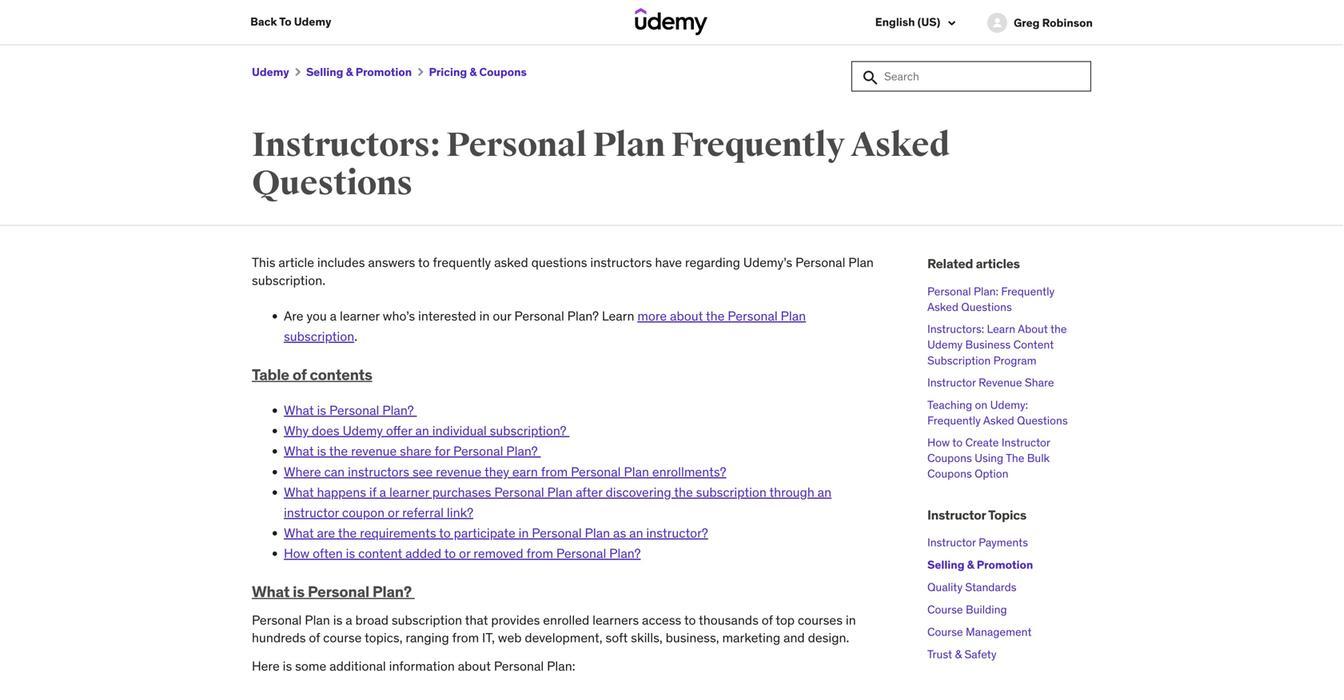 Task type: describe. For each thing, give the bounding box(es) containing it.
program
[[994, 353, 1037, 368]]

a inside 'personal plan is a broad subscription that provides enrolled learners access to thousands of top courses in hundreds of course topics, ranging from it, web development, soft skills, business, marketing and design.'
[[346, 612, 352, 628]]

plan? down as
[[609, 545, 641, 562]]

english (us) link
[[875, 14, 955, 31]]

instructor up the at the bottom right of page
[[1002, 435, 1050, 450]]

building
[[966, 603, 1007, 617]]

individual
[[432, 423, 487, 439]]

earn
[[512, 464, 538, 480]]

how inside what is personal plan? why does udemy offer an individual subscription? what is the revenue share for personal plan? where can instructors see revenue they earn from personal plan enrollments? what happens if a learner purchases personal plan after discovering the subscription through an instructor coupon or referral link? what are the requirements to participate in personal plan as an instructor? how often is content added to or removed from personal plan?
[[284, 545, 310, 562]]

back to udemy link
[[250, 0, 331, 43]]

from inside 'personal plan is a broad subscription that provides enrolled learners access to thousands of top courses in hundreds of course topics, ranging from it, web development, soft skills, business, marketing and design.'
[[452, 630, 479, 646]]

what down why
[[284, 443, 314, 459]]

using
[[975, 451, 1004, 465]]

plan? up offer in the bottom left of the page
[[382, 402, 414, 419]]

the inside more about the personal plan subscription
[[706, 308, 725, 324]]

to inside personal plan: frequently asked questions instructors: learn about the udemy business content subscription program instructor revenue share teaching on udemy: frequently asked questions how to create instructor coupons using the bulk coupons option
[[953, 435, 963, 450]]

pricing & coupons link
[[429, 65, 527, 79]]

selling & promotion link for pricing & coupons
[[306, 65, 412, 79]]

instructors: personal plan frequently asked questions main content
[[0, 45, 1343, 677]]

provides
[[491, 612, 540, 628]]

teaching
[[928, 398, 972, 412]]

marketing
[[722, 630, 781, 646]]

standards
[[965, 580, 1017, 595]]

.
[[354, 328, 357, 345]]

subscription for more about the personal plan subscription
[[284, 328, 354, 345]]

removed
[[474, 545, 523, 562]]

what is the revenue share for personal plan? link
[[284, 443, 541, 459]]

plan inside this article includes answers to frequently asked questions instructors have regarding udemy's personal plan subscription.
[[849, 254, 874, 271]]

how to create instructor coupons using the bulk coupons option link
[[928, 435, 1050, 481]]

udemy link
[[252, 65, 289, 79]]

more about the personal plan subscription
[[284, 308, 806, 345]]

is inside 'personal plan is a broad subscription that provides enrolled learners access to thousands of top courses in hundreds of course topics, ranging from it, web development, soft skills, business, marketing and design.'
[[333, 612, 343, 628]]

discovering
[[606, 484, 671, 500]]

0 vertical spatial a
[[330, 308, 337, 324]]

0 vertical spatial selling
[[306, 65, 343, 79]]

plan inside 'personal plan is a broad subscription that provides enrolled learners access to thousands of top courses in hundreds of course topics, ranging from it, web development, soft skills, business, marketing and design.'
[[305, 612, 330, 628]]

participate
[[454, 525, 516, 541]]

udemy:
[[990, 398, 1028, 412]]

greg robinson image
[[987, 13, 1007, 33]]

this article includes answers to frequently asked questions instructors have regarding udemy's personal plan subscription.
[[252, 254, 874, 289]]

in inside 'personal plan is a broad subscription that provides enrolled learners access to thousands of top courses in hundreds of course topics, ranging from it, web development, soft skills, business, marketing and design.'
[[846, 612, 856, 628]]

0 vertical spatial an
[[415, 423, 429, 439]]

a inside what is personal plan? why does udemy offer an individual subscription? what is the revenue share for personal plan? where can instructors see revenue they earn from personal plan enrollments? what happens if a learner purchases personal plan after discovering the subscription through an instructor coupon or referral link? what are the requirements to participate in personal plan as an instructor? how often is content added to or removed from personal plan?
[[380, 484, 386, 500]]

management
[[966, 625, 1032, 639]]

skills,
[[631, 630, 663, 646]]

pricing
[[429, 65, 467, 79]]

selling & promotion link for quality standards
[[928, 558, 1033, 572]]

0 vertical spatial from
[[541, 464, 568, 480]]

instructor up teaching
[[928, 375, 976, 390]]

business
[[965, 338, 1011, 352]]

what is personal plan? link
[[284, 402, 417, 419]]

1 vertical spatial from
[[527, 545, 553, 562]]

frequently inside instructors: personal plan frequently asked questions
[[671, 124, 845, 166]]

1 course from the top
[[928, 603, 963, 617]]

hundreds
[[252, 630, 306, 646]]

where
[[284, 464, 321, 480]]

1 vertical spatial or
[[459, 545, 471, 562]]

the
[[1006, 451, 1025, 465]]

1 vertical spatial coupons
[[928, 451, 972, 465]]

1 vertical spatial an
[[818, 484, 832, 500]]

where can instructors see revenue they earn from personal plan enrollments? link
[[284, 464, 726, 480]]

share
[[1025, 375, 1054, 390]]

referral
[[402, 504, 444, 521]]

udemy down 'back'
[[252, 65, 289, 79]]

why does udemy offer an individual subscription? link
[[284, 423, 570, 439]]

udemy right to on the top left
[[294, 14, 331, 29]]

the up 'can'
[[329, 443, 348, 459]]

table of contents
[[252, 365, 372, 384]]

asked inside instructors: personal plan frequently asked questions
[[851, 124, 950, 166]]

the down enrollments?
[[674, 484, 693, 500]]

1 vertical spatial plan:
[[547, 658, 575, 674]]

revenue
[[979, 375, 1022, 390]]

0 horizontal spatial learn
[[602, 308, 634, 324]]

frequently
[[433, 254, 491, 271]]

if
[[369, 484, 376, 500]]

selling inside instructor payments selling & promotion quality standards course building course management trust & safety
[[928, 558, 965, 572]]

selling & promotion
[[306, 65, 412, 79]]

they
[[485, 464, 509, 480]]

regarding
[[685, 254, 740, 271]]

requirements
[[360, 525, 436, 541]]

back to udemy
[[250, 14, 331, 29]]

instructors: learn about the udemy business content subscription program link
[[928, 322, 1067, 368]]

2 vertical spatial frequently
[[928, 413, 981, 428]]

how often is content added to or removed from personal plan? link
[[284, 545, 641, 562]]

purchases
[[432, 484, 491, 500]]

plan inside instructors: personal plan frequently asked questions
[[593, 124, 665, 166]]

udemy's
[[743, 254, 793, 271]]

courses
[[798, 612, 843, 628]]

added
[[405, 545, 441, 562]]

udemy inside personal plan: frequently asked questions instructors: learn about the udemy business content subscription program instructor revenue share teaching on udemy: frequently asked questions how to create instructor coupons using the bulk coupons option
[[928, 338, 963, 352]]

related
[[928, 256, 973, 272]]

1 vertical spatial of
[[762, 612, 773, 628]]

personal inside instructors: personal plan frequently asked questions
[[446, 124, 587, 166]]

learner inside what is personal plan? why does udemy offer an individual subscription? what is the revenue share for personal plan? where can instructors see revenue they earn from personal plan enrollments? what happens if a learner purchases personal plan after discovering the subscription through an instructor coupon or referral link? what are the requirements to participate in personal plan as an instructor? how often is content added to or removed from personal plan?
[[389, 484, 429, 500]]

access
[[642, 612, 682, 628]]

2 course from the top
[[928, 625, 963, 639]]

bulk
[[1027, 451, 1050, 465]]

subscription for personal plan is a broad subscription that provides enrolled learners access to thousands of top courses in hundreds of course topics, ranging from it, web development, soft skills, business, marketing and design.
[[392, 612, 462, 628]]

offer
[[386, 423, 412, 439]]

what up why
[[284, 402, 314, 419]]

2 vertical spatial asked
[[983, 413, 1014, 428]]

table
[[252, 365, 289, 384]]

broad
[[355, 612, 389, 628]]

(us)
[[918, 15, 941, 29]]

share
[[400, 443, 432, 459]]

includes
[[317, 254, 365, 271]]

create
[[965, 435, 999, 450]]

instructor up instructor payments link
[[928, 507, 986, 523]]

instructor payments selling & promotion quality standards course building course management trust & safety
[[928, 535, 1033, 662]]

0 vertical spatial coupons
[[479, 65, 527, 79]]

the right are in the left of the page
[[338, 525, 357, 541]]

who's
[[383, 308, 415, 324]]

soft
[[606, 630, 628, 646]]

0 vertical spatial or
[[388, 504, 399, 521]]

& right udemy link
[[346, 65, 353, 79]]

personal inside 'personal plan is a broad subscription that provides enrolled learners access to thousands of top courses in hundreds of course topics, ranging from it, web development, soft skills, business, marketing and design.'
[[252, 612, 302, 628]]

have
[[655, 254, 682, 271]]

enrollments?
[[652, 464, 726, 480]]

our
[[493, 308, 511, 324]]

to right "added"
[[444, 545, 456, 562]]

& right pricing
[[470, 65, 477, 79]]

instructor inside instructor payments selling & promotion quality standards course building course management trust & safety
[[928, 535, 976, 550]]

1 vertical spatial about
[[458, 658, 491, 674]]

robinson
[[1042, 15, 1093, 30]]

are
[[284, 308, 304, 324]]

quality standards link
[[928, 580, 1017, 595]]

how inside personal plan: frequently asked questions instructors: learn about the udemy business content subscription program instructor revenue share teaching on udemy: frequently asked questions how to create instructor coupons using the bulk coupons option
[[928, 435, 950, 450]]

personal inside personal plan: frequently asked questions instructors: learn about the udemy business content subscription program instructor revenue share teaching on udemy: frequently asked questions how to create instructor coupons using the bulk coupons option
[[928, 284, 971, 299]]

content
[[358, 545, 402, 562]]

thousands
[[699, 612, 759, 628]]



Task type: locate. For each thing, give the bounding box(es) containing it.
1 horizontal spatial subscription
[[392, 612, 462, 628]]

1 vertical spatial course
[[928, 625, 963, 639]]

1 vertical spatial instructors:
[[928, 322, 984, 336]]

on
[[975, 398, 988, 412]]

promotion down 'payments'
[[977, 558, 1033, 572]]

what down instructor
[[284, 525, 314, 541]]

is up hundreds
[[293, 582, 305, 601]]

1 horizontal spatial selling
[[928, 558, 965, 572]]

what down where
[[284, 484, 314, 500]]

plan? up the earn
[[506, 443, 538, 459]]

0 horizontal spatial in
[[479, 308, 490, 324]]

subscription.
[[252, 272, 325, 289]]

udemy inside what is personal plan? why does udemy offer an individual subscription? what is the revenue share for personal plan? where can instructors see revenue they earn from personal plan enrollments? what happens if a learner purchases personal plan after discovering the subscription through an instructor coupon or referral link? what are the requirements to participate in personal plan as an instructor? how often is content added to or removed from personal plan?
[[343, 423, 383, 439]]

2 vertical spatial from
[[452, 630, 479, 646]]

what
[[284, 402, 314, 419], [284, 443, 314, 459], [284, 484, 314, 500], [284, 525, 314, 541], [252, 582, 290, 601]]

udemy up subscription
[[928, 338, 963, 352]]

course management link
[[928, 625, 1032, 639]]

2 horizontal spatial of
[[762, 612, 773, 628]]

2 horizontal spatial frequently
[[1001, 284, 1055, 299]]

an right through
[[818, 484, 832, 500]]

asked
[[851, 124, 950, 166], [928, 300, 959, 314], [983, 413, 1014, 428]]

1 horizontal spatial instructors:
[[928, 322, 984, 336]]

0 vertical spatial promotion
[[356, 65, 412, 79]]

1 vertical spatial selling & promotion link
[[928, 558, 1033, 572]]

1 horizontal spatial plan:
[[974, 284, 999, 299]]

0 horizontal spatial a
[[330, 308, 337, 324]]

to inside this article includes answers to frequently asked questions instructors have regarding udemy's personal plan subscription.
[[418, 254, 430, 271]]

2 horizontal spatial questions
[[1017, 413, 1068, 428]]

coupon
[[342, 504, 385, 521]]

an right as
[[629, 525, 643, 541]]

instructors: inside personal plan: frequently asked questions instructors: learn about the udemy business content subscription program instructor revenue share teaching on udemy: frequently asked questions how to create instructor coupons using the bulk coupons option
[[928, 322, 984, 336]]

0 horizontal spatial learner
[[340, 308, 380, 324]]

0 horizontal spatial subscription
[[284, 328, 354, 345]]

1 vertical spatial in
[[519, 525, 529, 541]]

this
[[252, 254, 275, 271]]

instructors left have at top
[[590, 254, 652, 271]]

udemy down what is personal plan? link
[[343, 423, 383, 439]]

1 vertical spatial frequently
[[1001, 284, 1055, 299]]

1 vertical spatial asked
[[928, 300, 959, 314]]

1 horizontal spatial learn
[[987, 322, 1016, 336]]

0 horizontal spatial about
[[458, 658, 491, 674]]

1 vertical spatial how
[[284, 545, 310, 562]]

instructor?
[[646, 525, 708, 541]]

questions inside instructors: personal plan frequently asked questions
[[252, 163, 412, 204]]

1 horizontal spatial frequently
[[928, 413, 981, 428]]

web
[[498, 630, 522, 646]]

a right you
[[330, 308, 337, 324]]

instructor down instructor topics
[[928, 535, 976, 550]]

of right the table
[[292, 365, 307, 384]]

about inside more about the personal plan subscription
[[670, 308, 703, 324]]

1 horizontal spatial learner
[[389, 484, 429, 500]]

is right here
[[283, 658, 292, 674]]

0 vertical spatial learner
[[340, 308, 380, 324]]

2 vertical spatial an
[[629, 525, 643, 541]]

what is personal plan? why does udemy offer an individual subscription? what is the revenue share for personal plan? where can instructors see revenue they earn from personal plan enrollments? what happens if a learner purchases personal plan after discovering the subscription through an instructor coupon or referral link? what are the requirements to participate in personal plan as an instructor? how often is content added to or removed from personal plan?
[[284, 402, 832, 562]]

2 horizontal spatial an
[[818, 484, 832, 500]]

here
[[252, 658, 280, 674]]

through
[[770, 484, 815, 500]]

2 vertical spatial coupons
[[928, 467, 972, 481]]

2 vertical spatial questions
[[1017, 413, 1068, 428]]

personal inside this article includes answers to frequently asked questions instructors have regarding udemy's personal plan subscription.
[[796, 254, 846, 271]]

0 horizontal spatial selling
[[306, 65, 343, 79]]

2 vertical spatial subscription
[[392, 612, 462, 628]]

1 vertical spatial selling
[[928, 558, 965, 572]]

learn
[[602, 308, 634, 324], [987, 322, 1016, 336]]

0 horizontal spatial questions
[[252, 163, 412, 204]]

learners
[[593, 612, 639, 628]]

none search field inside instructors: personal plan frequently asked questions main content
[[852, 61, 1091, 92]]

1 horizontal spatial instructors
[[590, 254, 652, 271]]

in inside what is personal plan? why does udemy offer an individual subscription? what is the revenue share for personal plan? where can instructors see revenue they earn from personal plan enrollments? what happens if a learner purchases personal plan after discovering the subscription through an instructor coupon or referral link? what are the requirements to participate in personal plan as an instructor? how often is content added to or removed from personal plan?
[[519, 525, 529, 541]]

plan: inside personal plan: frequently asked questions instructors: learn about the udemy business content subscription program instructor revenue share teaching on udemy: frequently asked questions how to create instructor coupons using the bulk coupons option
[[974, 284, 999, 299]]

1 horizontal spatial promotion
[[977, 558, 1033, 572]]

0 horizontal spatial an
[[415, 423, 429, 439]]

after
[[576, 484, 603, 500]]

0 horizontal spatial selling & promotion link
[[306, 65, 412, 79]]

0 horizontal spatial instructors
[[348, 464, 409, 480]]

course down quality
[[928, 603, 963, 617]]

plan: down development,
[[547, 658, 575, 674]]

1 vertical spatial promotion
[[977, 558, 1033, 572]]

as
[[613, 525, 626, 541]]

0 vertical spatial in
[[479, 308, 490, 324]]

about
[[670, 308, 703, 324], [458, 658, 491, 674]]

plan? down this article includes answers to frequently asked questions instructors have regarding udemy's personal plan subscription.
[[567, 308, 599, 324]]

instructor
[[284, 504, 339, 521]]

1 horizontal spatial how
[[928, 435, 950, 450]]

of left top
[[762, 612, 773, 628]]

revenue down offer in the bottom left of the page
[[351, 443, 397, 459]]

topics,
[[365, 630, 403, 646]]

about
[[1018, 322, 1048, 336]]

0 vertical spatial instructors:
[[252, 124, 440, 166]]

to
[[279, 14, 292, 29]]

& right the trust at right bottom
[[955, 647, 962, 662]]

1 horizontal spatial revenue
[[436, 464, 482, 480]]

frequently
[[671, 124, 845, 166], [1001, 284, 1055, 299], [928, 413, 981, 428]]

1 horizontal spatial about
[[670, 308, 703, 324]]

pricing & coupons
[[429, 65, 527, 79]]

2 vertical spatial a
[[346, 612, 352, 628]]

0 vertical spatial revenue
[[351, 443, 397, 459]]

a right "if"
[[380, 484, 386, 500]]

coupons down create
[[928, 451, 972, 465]]

learn up business
[[987, 322, 1016, 336]]

coupons left option
[[928, 467, 972, 481]]

subscription down enrollments?
[[696, 484, 767, 500]]

plan inside more about the personal plan subscription
[[781, 308, 806, 324]]

0 horizontal spatial or
[[388, 504, 399, 521]]

from right removed
[[527, 545, 553, 562]]

0 vertical spatial asked
[[851, 124, 950, 166]]

back
[[250, 14, 277, 29]]

to
[[418, 254, 430, 271], [953, 435, 963, 450], [439, 525, 451, 541], [444, 545, 456, 562], [684, 612, 696, 628]]

instructor revenue share link
[[928, 375, 1054, 390]]

1 horizontal spatial a
[[346, 612, 352, 628]]

of left course
[[309, 630, 320, 646]]

how left often
[[284, 545, 310, 562]]

0 horizontal spatial instructors:
[[252, 124, 440, 166]]

what up hundreds
[[252, 582, 290, 601]]

subscription inside more about the personal plan subscription
[[284, 328, 354, 345]]

instructor payments link
[[928, 535, 1028, 550]]

0 vertical spatial instructors
[[590, 254, 652, 271]]

selling up quality
[[928, 558, 965, 572]]

learn inside personal plan: frequently asked questions instructors: learn about the udemy business content subscription program instructor revenue share teaching on udemy: frequently asked questions how to create instructor coupons using the bulk coupons option
[[987, 322, 1016, 336]]

0 vertical spatial selling & promotion link
[[306, 65, 412, 79]]

the right about
[[1051, 322, 1067, 336]]

learner down see
[[389, 484, 429, 500]]

revenue
[[351, 443, 397, 459], [436, 464, 482, 480]]

trust
[[928, 647, 952, 662]]

subscription up ranging
[[392, 612, 462, 628]]

personal plan: frequently asked questions instructors: learn about the udemy business content subscription program instructor revenue share teaching on udemy: frequently asked questions how to create instructor coupons using the bulk coupons option
[[928, 284, 1068, 481]]

1 vertical spatial questions
[[961, 300, 1012, 314]]

1 horizontal spatial an
[[629, 525, 643, 541]]

is right often
[[346, 545, 355, 562]]

2 vertical spatial in
[[846, 612, 856, 628]]

greg robinson
[[1014, 15, 1093, 30]]

2 vertical spatial of
[[309, 630, 320, 646]]

a
[[330, 308, 337, 324], [380, 484, 386, 500], [346, 612, 352, 628]]

is
[[317, 402, 326, 419], [317, 443, 326, 459], [346, 545, 355, 562], [293, 582, 305, 601], [333, 612, 343, 628], [283, 658, 292, 674]]

instructors: inside instructors: personal plan frequently asked questions
[[252, 124, 440, 166]]

0 vertical spatial questions
[[252, 163, 412, 204]]

questions up includes
[[252, 163, 412, 204]]

instructors up "if"
[[348, 464, 409, 480]]

0 horizontal spatial revenue
[[351, 443, 397, 459]]

to right answers
[[418, 254, 430, 271]]

is up does
[[317, 402, 326, 419]]

& up quality standards link in the bottom of the page
[[967, 558, 974, 572]]

0 horizontal spatial of
[[292, 365, 307, 384]]

english (us)
[[875, 15, 943, 29]]

1 horizontal spatial of
[[309, 630, 320, 646]]

learner up the .
[[340, 308, 380, 324]]

instructors inside this article includes answers to frequently asked questions instructors have regarding udemy's personal plan subscription.
[[590, 254, 652, 271]]

to up business,
[[684, 612, 696, 628]]

questions up business
[[961, 300, 1012, 314]]

promotion inside instructor payments selling & promotion quality standards course building course management trust & safety
[[977, 558, 1033, 572]]

contents
[[310, 365, 372, 384]]

instructor
[[928, 375, 976, 390], [1002, 435, 1050, 450], [928, 507, 986, 523], [928, 535, 976, 550]]

plan?
[[567, 308, 599, 324], [382, 402, 414, 419], [506, 443, 538, 459], [609, 545, 641, 562], [373, 582, 412, 601]]

0 vertical spatial subscription
[[284, 328, 354, 345]]

learn left more
[[602, 308, 634, 324]]

None search field
[[852, 61, 1091, 92]]

or down participate
[[459, 545, 471, 562]]

coupons right pricing
[[479, 65, 527, 79]]

promotion left pricing
[[356, 65, 412, 79]]

ranging
[[406, 630, 449, 646]]

plan:
[[974, 284, 999, 299], [547, 658, 575, 674]]

link?
[[447, 504, 473, 521]]

in up removed
[[519, 525, 529, 541]]

1 vertical spatial learner
[[389, 484, 429, 500]]

in left our at the left top of the page
[[479, 308, 490, 324]]

you
[[307, 308, 327, 324]]

2 horizontal spatial a
[[380, 484, 386, 500]]

top
[[776, 612, 795, 628]]

why
[[284, 423, 309, 439]]

in
[[479, 308, 490, 324], [519, 525, 529, 541], [846, 612, 856, 628]]

questions
[[531, 254, 587, 271]]

2 horizontal spatial subscription
[[696, 484, 767, 500]]

option
[[975, 467, 1009, 481]]

to down link?
[[439, 525, 451, 541]]

see
[[413, 464, 433, 480]]

some
[[295, 658, 326, 674]]

1 horizontal spatial or
[[459, 545, 471, 562]]

a up course
[[346, 612, 352, 628]]

to inside 'personal plan is a broad subscription that provides enrolled learners access to thousands of top courses in hundreds of course topics, ranging from it, web development, soft skills, business, marketing and design.'
[[684, 612, 696, 628]]

about right more
[[670, 308, 703, 324]]

0 horizontal spatial how
[[284, 545, 310, 562]]

plan? up the broad
[[373, 582, 412, 601]]

and
[[784, 630, 805, 646]]

course
[[928, 603, 963, 617], [928, 625, 963, 639]]

about down it,
[[458, 658, 491, 674]]

subscription inside what is personal plan? why does udemy offer an individual subscription? what is the revenue share for personal plan? where can instructors see revenue they earn from personal plan enrollments? what happens if a learner purchases personal plan after discovering the subscription through an instructor coupon or referral link? what are the requirements to participate in personal plan as an instructor? how often is content added to or removed from personal plan?
[[696, 484, 767, 500]]

instructors:
[[252, 124, 440, 166], [928, 322, 984, 336]]

is up course
[[333, 612, 343, 628]]

1 horizontal spatial selling & promotion link
[[928, 558, 1033, 572]]

safety
[[965, 647, 997, 662]]

2 horizontal spatial in
[[846, 612, 856, 628]]

plan: down articles
[[974, 284, 999, 299]]

learner
[[340, 308, 380, 324], [389, 484, 429, 500]]

personal plan: frequently asked questions link
[[928, 284, 1055, 314]]

0 vertical spatial frequently
[[671, 124, 845, 166]]

personal inside more about the personal plan subscription
[[728, 308, 778, 324]]

here is some additional information about personal plan:
[[252, 658, 575, 674]]

1 horizontal spatial in
[[519, 525, 529, 541]]

enrolled
[[543, 612, 590, 628]]

often
[[313, 545, 343, 562]]

plan
[[593, 124, 665, 166], [849, 254, 874, 271], [781, 308, 806, 324], [624, 464, 649, 480], [547, 484, 573, 500], [585, 525, 610, 541], [305, 612, 330, 628]]

0 vertical spatial about
[[670, 308, 703, 324]]

related articles
[[928, 256, 1020, 272]]

0 horizontal spatial frequently
[[671, 124, 845, 166]]

0 horizontal spatial plan:
[[547, 658, 575, 674]]

1 vertical spatial subscription
[[696, 484, 767, 500]]

promotion
[[356, 65, 412, 79], [977, 558, 1033, 572]]

instructors: up subscription
[[928, 322, 984, 336]]

is down does
[[317, 443, 326, 459]]

the inside personal plan: frequently asked questions instructors: learn about the udemy business content subscription program instructor revenue share teaching on udemy: frequently asked questions how to create instructor coupons using the bulk coupons option
[[1051, 322, 1067, 336]]

subscription down you
[[284, 328, 354, 345]]

questions down udemy:
[[1017, 413, 1068, 428]]

subscription inside 'personal plan is a broad subscription that provides enrolled learners access to thousands of top courses in hundreds of course topics, ranging from it, web development, soft skills, business, marketing and design.'
[[392, 612, 462, 628]]

happens
[[317, 484, 366, 500]]

articles
[[976, 256, 1020, 272]]

1 vertical spatial instructors
[[348, 464, 409, 480]]

instructors: down selling & promotion
[[252, 124, 440, 166]]

instructors: personal plan frequently asked questions
[[252, 124, 950, 204]]

or up requirements
[[388, 504, 399, 521]]

content
[[1014, 338, 1054, 352]]

from down the 'that'
[[452, 630, 479, 646]]

does
[[312, 423, 340, 439]]

selling right udemy link
[[306, 65, 343, 79]]

from right the earn
[[541, 464, 568, 480]]

1 horizontal spatial questions
[[961, 300, 1012, 314]]

0 vertical spatial course
[[928, 603, 963, 617]]

can
[[324, 464, 345, 480]]

0 vertical spatial of
[[292, 365, 307, 384]]

instructors inside what is personal plan? why does udemy offer an individual subscription? what is the revenue share for personal plan? where can instructors see revenue they earn from personal plan enrollments? what happens if a learner purchases personal plan after discovering the subscription through an instructor coupon or referral link? what are the requirements to participate in personal plan as an instructor? how often is content added to or removed from personal plan?
[[348, 464, 409, 480]]

course up the trust at right bottom
[[928, 625, 963, 639]]

answers
[[368, 254, 415, 271]]

business,
[[666, 630, 719, 646]]

0 horizontal spatial promotion
[[356, 65, 412, 79]]

0 vertical spatial plan:
[[974, 284, 999, 299]]

0 vertical spatial how
[[928, 435, 950, 450]]

in up design.
[[846, 612, 856, 628]]

subscription
[[928, 353, 991, 368]]

the down regarding
[[706, 308, 725, 324]]

revenue up purchases
[[436, 464, 482, 480]]

Search search field
[[852, 61, 1091, 92]]

to left create
[[953, 435, 963, 450]]

1 vertical spatial revenue
[[436, 464, 482, 480]]

an up share
[[415, 423, 429, 439]]

trust & safety link
[[928, 647, 997, 662]]

how down teaching
[[928, 435, 950, 450]]

1 vertical spatial a
[[380, 484, 386, 500]]



Task type: vqa. For each thing, say whether or not it's contained in the screenshot.
statement
no



